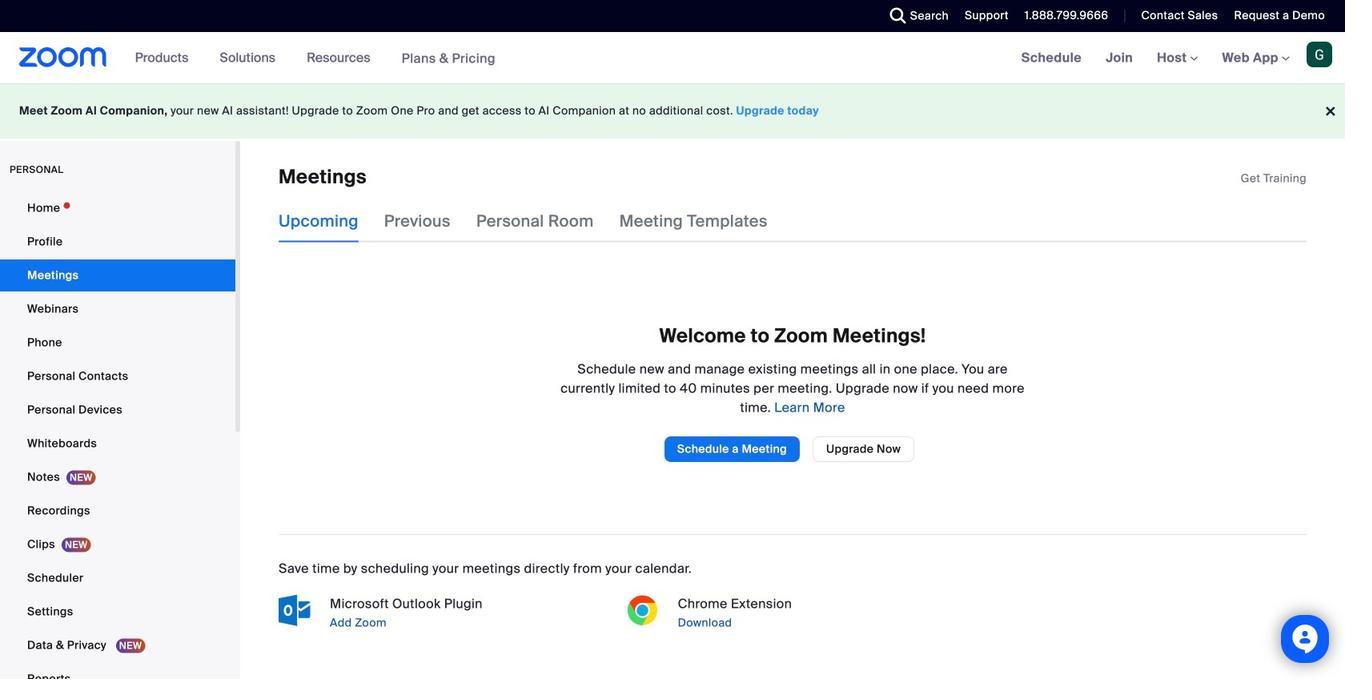 Task type: describe. For each thing, give the bounding box(es) containing it.
zoom logo image
[[19, 47, 107, 67]]

profile picture image
[[1307, 42, 1333, 67]]



Task type: vqa. For each thing, say whether or not it's contained in the screenshot.
Profile picture
yes



Task type: locate. For each thing, give the bounding box(es) containing it.
application
[[1241, 171, 1307, 187]]

personal menu menu
[[0, 192, 235, 679]]

tabs of meeting tab list
[[279, 201, 794, 242]]

banner
[[0, 32, 1346, 85]]

footer
[[0, 83, 1346, 139]]

meetings navigation
[[1010, 32, 1346, 85]]

product information navigation
[[123, 32, 508, 85]]



